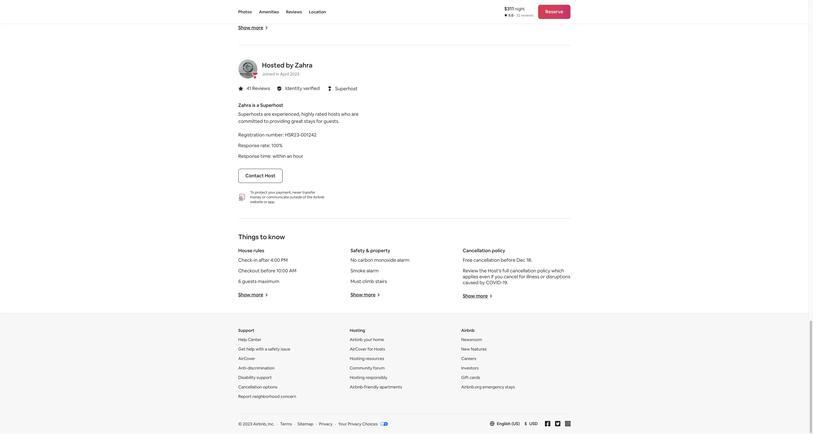 Task type: vqa. For each thing, say whether or not it's contained in the screenshot.
MARK AS HELPFUL, RAINBOW LAKES TRAILHEAD Icon
no



Task type: locate. For each thing, give the bounding box(es) containing it.
for inside overall, the wilcox neighborhood in los angeles, california offers a great balance of urban amenities and outdoor recreation opportunities, making it an attractive destination for families and foodies alike. its strong sense of safety and community make it a great place to sit back relax and enjoy the view.
[[286, 120, 293, 126]]

the inside to protect your payment, never transfer money or communicate outside of the airbnb website or app.
[[307, 195, 313, 200]]

view.
[[552, 120, 563, 126]]

show more down climb
[[351, 292, 376, 298]]

new features link
[[461, 347, 487, 352]]

neighborhood inside overall, the wilcox neighborhood in los angeles, california offers a great balance of urban amenities and outdoor recreation opportunities, making it an attractive destination for families and foodies alike. its strong sense of safety and community make it a great place to sit back relax and enjoy the view.
[[280, 113, 311, 119]]

relax
[[510, 120, 521, 126]]

zahra
[[295, 61, 313, 69], [238, 102, 251, 109]]

families
[[294, 120, 310, 126]]

the down states,
[[346, 70, 355, 77]]

0 vertical spatial alarm
[[397, 257, 409, 264]]

cancellation for cancellation policy
[[463, 248, 491, 254]]

for inside wilcox is a neighborhood located in the heart of los angeles, california, united states. it is a vibrant and diverse community known for its proximity to popular restaurants, family-friendly parks, and a strong sense of safety and security.
[[522, 0, 528, 5]]

a right "make"
[[458, 120, 460, 126]]

of up neighborhood,
[[288, 20, 293, 27]]

3 hosting from the top
[[350, 375, 365, 381]]

2 horizontal spatial known
[[507, 0, 521, 5]]

within down 100%
[[273, 153, 286, 160]]

aircover up anti-
[[238, 356, 255, 362]]

offers inside the griffith park, the largest urban park in the united states, is located just a short drive from the neighborhood and offers a wide range of outdoor activities, including hiking, horseback riding, and picnicking. the nearby barnsdall art park is also a popular destination for families, with its expansive green space, children's playground, and regular events and programming.
[[481, 63, 494, 69]]

popular down diverse
[[477, 20, 494, 27]]

community inside the one of the key strengths of the wilcox neighborhood is its strong sense of safety and security. the area is known for its low crime rates and proactive community policing initiatives, which have helped to foster a sense of safety and well-being among residents and visitors alike.
[[238, 99, 263, 105]]

or
[[262, 195, 266, 200], [264, 200, 267, 205], [540, 274, 545, 280]]

for left illness
[[519, 274, 525, 280]]

show
[[238, 25, 250, 31], [238, 292, 250, 298], [351, 292, 363, 298], [463, 293, 475, 300]]

airbnb your home
[[350, 337, 384, 343]]

and left well-
[[404, 99, 412, 105]]

1 vertical spatial reviews
[[252, 85, 270, 92]]

for down experienced,
[[286, 120, 293, 126]]

0 horizontal spatial 2023
[[243, 422, 252, 427]]

cancellation options link
[[238, 385, 277, 390]]

wide inside the griffith park, the largest urban park in the united states, is located just a short drive from the neighborhood and offers a wide range of outdoor activities, including hiking, horseback riding, and picnicking. the nearby barnsdall art park is also a popular destination for families, with its expansive green space, children's playground, and regular events and programming.
[[498, 63, 509, 69]]

1 vertical spatial cancellation
[[510, 268, 536, 274]]

for inside review the host's full cancellation policy which applies even if you cancel for illness or disruptions caused by covid-19.
[[519, 274, 525, 280]]

0 horizontal spatial alarm
[[366, 268, 379, 274]]

responsibly
[[366, 375, 387, 381]]

more for show more button on top of jon
[[252, 25, 263, 31]]

0 horizontal spatial with
[[256, 347, 264, 352]]

destination up number
[[261, 120, 285, 126]]

safety & property
[[351, 248, 390, 254]]

offers inside overall, the wilcox neighborhood in los angeles, california offers a great balance of urban amenities and outdoor recreation opportunities, making it an attractive destination for families and foodies alike. its strong sense of safety and community make it a great place to sit back relax and enjoy the view.
[[367, 113, 380, 119]]

offers up families,
[[481, 63, 494, 69]]

more down 6 guests maximum
[[252, 292, 263, 298]]

0 horizontal spatial zahra
[[238, 102, 251, 109]]

001242
[[301, 132, 317, 138]]

cancellation
[[473, 257, 500, 264], [510, 268, 536, 274]]

· left 32
[[514, 13, 515, 18]]

1 vertical spatial zahra
[[238, 102, 251, 109]]

1 vertical spatial wide
[[498, 63, 509, 69]]

0 horizontal spatial outdoor
[[466, 113, 484, 119]]

outdoor inside the griffith park, the largest urban park in the united states, is located just a short drive from the neighborhood and offers a wide range of outdoor activities, including hiking, horseback riding, and picnicking. the nearby barnsdall art park is also a popular destination for families, with its expansive green space, children's playground, and regular events and programming.
[[529, 63, 547, 69]]

0 vertical spatial restaurants
[[495, 20, 519, 27]]

0 horizontal spatial privacy
[[319, 422, 333, 427]]

1 one from the top
[[238, 20, 247, 27]]

los up foodies at top left
[[317, 113, 324, 119]]

must
[[351, 279, 361, 285]]

: left 100%
[[269, 143, 270, 149]]

to
[[557, 0, 562, 5], [347, 99, 351, 105], [264, 118, 269, 125], [487, 120, 492, 126], [260, 233, 267, 241]]

wilcox inside overall, the wilcox neighborhood in los angeles, california offers a great balance of urban amenities and outdoor recreation opportunities, making it an attractive destination for families and foodies alike. its strong sense of safety and community make it a great place to sit back relax and enjoy the view.
[[264, 113, 279, 119]]

strong up the variety
[[342, 6, 357, 12]]

1 vertical spatial aircover
[[238, 356, 255, 362]]

anti-discrimination link
[[238, 366, 275, 371]]

show for show more button on top of jon
[[238, 25, 250, 31]]

safety left issue
[[268, 347, 280, 352]]

1 horizontal spatial with
[[498, 70, 508, 77]]

privacy left the your
[[319, 422, 333, 427]]

its inside wilcox is a neighborhood located in the heart of los angeles, california, united states. it is a vibrant and diverse community known for its proximity to popular restaurants, family-friendly parks, and a strong sense of safety and security.
[[529, 0, 535, 5]]

2 hosting from the top
[[350, 356, 365, 362]]

18.
[[526, 257, 532, 264]]

and up most
[[468, 20, 476, 27]]

terms link
[[280, 422, 292, 427]]

1 horizontal spatial offers
[[481, 63, 494, 69]]

1 horizontal spatial reviews
[[286, 9, 302, 15]]

0 vertical spatial cancellation
[[463, 248, 491, 254]]

usd
[[529, 422, 538, 427]]

0 horizontal spatial wide
[[327, 28, 338, 34]]

short
[[556, 20, 568, 27], [395, 63, 406, 69]]

cancellation down disability
[[238, 385, 262, 390]]

neighborhood inside the one of the main draws of the wilcox neighborhood is its thriving restaurant scene. there are many trendy and popular restaurants located within a short distance of the neighborhood, offering a wide variety of cuisines and dining experiences. some of the most popular restaurants in the area include animal, jon & vinny's, and sqirl, which are known for their high-quality food and unique dining experiences.
[[318, 20, 349, 27]]

is up residents
[[463, 92, 466, 98]]

of down the one of the key strengths of the wilcox neighborhood is its strong sense of safety and security. the area is known for its low crime rates and proactive community policing initiatives, which have helped to foster a sense of safety and well-being among residents and visitors alike.
[[385, 120, 390, 126]]

drive
[[407, 63, 418, 69]]

alarm up must climb stairs
[[366, 268, 379, 274]]

hosting up airbnb-
[[350, 375, 365, 381]]

show more down the guests
[[238, 292, 263, 298]]

1 hosting from the top
[[350, 328, 365, 334]]

the inside review the host's full cancellation policy which applies even if you cancel for illness or disruptions caused by covid-19.
[[479, 268, 487, 274]]

1 vertical spatial airbnb
[[461, 328, 475, 334]]

1 vertical spatial angeles,
[[325, 113, 344, 119]]

of inside the griffith park, the largest urban park in the united states, is located just a short drive from the neighborhood and offers a wide range of outdoor activities, including hiking, horseback riding, and picnicking. the nearby barnsdall art park is also a popular destination for families, with its expansive green space, children's playground, and regular events and programming.
[[523, 63, 528, 69]]

which right illness
[[551, 268, 564, 274]]

1 horizontal spatial dining
[[427, 35, 440, 41]]

making
[[540, 113, 556, 119]]

0 vertical spatial with
[[498, 70, 508, 77]]

2 vertical spatial which
[[551, 268, 564, 274]]

1 vertical spatial :
[[269, 143, 270, 149]]

one inside the one of the key strengths of the wilcox neighborhood is its strong sense of safety and security. the area is known for its low crime rates and proactive community policing initiatives, which have helped to foster a sense of safety and well-being among residents and visitors alike.
[[238, 92, 247, 98]]

options
[[263, 385, 277, 390]]

0 horizontal spatial by
[[286, 61, 293, 69]]

foodies
[[321, 120, 337, 126]]

popular
[[238, 6, 255, 12], [477, 20, 494, 27], [471, 28, 488, 34], [429, 70, 446, 77]]

1 horizontal spatial &
[[366, 248, 369, 254]]

0 horizontal spatial aircover
[[238, 356, 255, 362]]

full
[[502, 268, 509, 274]]

angeles, inside overall, the wilcox neighborhood in los angeles, california offers a great balance of urban amenities and outdoor recreation opportunities, making it an attractive destination for families and foodies alike. its strong sense of safety and community make it a great place to sit back relax and enjoy the view.
[[325, 113, 344, 119]]

the down "main"
[[264, 28, 271, 34]]

experiences.
[[402, 28, 430, 34], [441, 35, 469, 41]]

diverse
[[464, 0, 480, 5]]

2 vertical spatial strong
[[356, 120, 371, 126]]

alike. inside overall, the wilcox neighborhood in los angeles, california offers a great balance of urban amenities and outdoor recreation opportunities, making it an attractive destination for families and foodies alike. its strong sense of safety and community make it a great place to sit back relax and enjoy the view.
[[338, 120, 349, 126]]

0 vertical spatial known
[[507, 0, 521, 5]]

your inside to protect your payment, never transfer money or communicate outside of the airbnb website or app.
[[268, 190, 275, 195]]

friendly down hosting responsibly at bottom
[[364, 385, 379, 390]]

to inside zahra is a superhost superhosts are experienced, highly rated hosts who are committed to providing great stays for guests.
[[264, 118, 269, 125]]

strong down california
[[356, 120, 371, 126]]

navigate to facebook image
[[545, 422, 550, 427]]

neighborhood inside the one of the key strengths of the wilcox neighborhood is its strong sense of safety and security. the area is known for its low crime rates and proactive community policing initiatives, which have helped to foster a sense of safety and well-being among residents and visitors alike.
[[323, 92, 354, 98]]

show more up "animal,"
[[238, 25, 263, 31]]

things to know
[[238, 233, 285, 241]]

show more for show more button below climb
[[351, 292, 376, 298]]

of right outside
[[303, 195, 306, 200]]

response for response time
[[238, 153, 259, 160]]

0 vertical spatial dining
[[388, 28, 401, 34]]

0 vertical spatial within
[[538, 20, 551, 27]]

providing
[[270, 118, 290, 125]]

to left providing
[[264, 118, 269, 125]]

located up family- at top
[[294, 0, 311, 5]]

its left thriving
[[355, 20, 360, 27]]

2 vertical spatial known
[[468, 92, 482, 98]]

0 horizontal spatial security.
[[401, 6, 419, 12]]

known up residents
[[468, 92, 482, 98]]

1 vertical spatial alike.
[[338, 120, 349, 126]]

0 horizontal spatial united
[[329, 63, 343, 69]]

0 horizontal spatial located
[[294, 0, 311, 5]]

great
[[384, 113, 396, 119], [291, 118, 303, 125], [461, 120, 473, 126]]

airbnb for airbnb your home
[[350, 337, 363, 343]]

community forum link
[[350, 366, 385, 371]]

area inside the one of the key strengths of the wilcox neighborhood is its strong sense of safety and security. the area is known for its low crime rates and proactive community policing initiatives, which have helped to foster a sense of safety and well-being among residents and visitors alike.
[[453, 92, 462, 98]]

zahra up riding,
[[295, 61, 313, 69]]

popular inside the griffith park, the largest urban park in the united states, is located just a short drive from the neighborhood and offers a wide range of outdoor activities, including hiking, horseback riding, and picnicking. the nearby barnsdall art park is also a popular destination for families, with its expansive green space, children's playground, and regular events and programming.
[[429, 70, 446, 77]]

0 vertical spatial aircover
[[350, 347, 367, 352]]

strong inside the one of the key strengths of the wilcox neighborhood is its strong sense of safety and security. the area is known for its low crime rates and proactive community policing initiatives, which have helped to foster a sense of safety and well-being among residents and visitors alike.
[[366, 92, 380, 98]]

1 vertical spatial within
[[273, 153, 286, 160]]

for inside the griffith park, the largest urban park in the united states, is located just a short drive from the neighborhood and offers a wide range of outdoor activities, including hiking, horseback riding, and picnicking. the nearby barnsdall art park is also a popular destination for families, with its expansive green space, children's playground, and regular events and programming.
[[472, 70, 479, 77]]

wilcox inside wilcox is a neighborhood located in the heart of los angeles, california, united states. it is a vibrant and diverse community known for its proximity to popular restaurants, family-friendly parks, and a strong sense of safety and security.
[[238, 0, 253, 5]]

1 response from the top
[[238, 143, 259, 149]]

0 vertical spatial an
[[562, 113, 567, 119]]

before
[[501, 257, 516, 264], [261, 268, 275, 274]]

1 vertical spatial by
[[480, 280, 485, 286]]

amenities
[[259, 9, 279, 15]]

1 vertical spatial one
[[238, 92, 247, 98]]

known inside the one of the main draws of the wilcox neighborhood is its thriving restaurant scene. there are many trendy and popular restaurants located within a short distance of the neighborhood, offering a wide variety of cuisines and dining experiences. some of the most popular restaurants in the area include animal, jon & vinny's, and sqirl, which are known for their high-quality food and unique dining experiences.
[[329, 35, 344, 41]]

1 vertical spatial experiences.
[[441, 35, 469, 41]]

for
[[522, 0, 528, 5], [345, 35, 351, 41], [472, 70, 479, 77], [483, 92, 489, 98], [316, 118, 323, 125], [286, 120, 293, 126], [519, 274, 525, 280], [368, 347, 373, 352]]

visitors
[[484, 99, 499, 105]]

airbnb-friendly apartments link
[[350, 385, 402, 390]]

which inside the one of the main draws of the wilcox neighborhood is its thriving restaurant scene. there are many trendy and popular restaurants located within a short distance of the neighborhood, offering a wide variety of cuisines and dining experiences. some of the most popular restaurants in the area include animal, jon & vinny's, and sqirl, which are known for their high-quality food and unique dining experiences.
[[307, 35, 320, 41]]

0 vertical spatial one
[[238, 20, 247, 27]]

2 vertical spatial located
[[365, 63, 381, 69]]

which left have
[[305, 99, 318, 105]]

popular inside wilcox is a neighborhood located in the heart of los angeles, california, united states. it is a vibrant and diverse community known for its proximity to popular restaurants, family-friendly parks, and a strong sense of safety and security.
[[238, 6, 255, 12]]

the up among
[[443, 92, 452, 98]]

hosting up 'airbnb your home'
[[350, 328, 365, 334]]

is right it
[[430, 0, 434, 5]]

of up expansive
[[523, 63, 528, 69]]

offering
[[305, 28, 323, 34]]

show more
[[238, 25, 263, 31], [238, 292, 263, 298], [351, 292, 376, 298], [463, 293, 488, 300]]

airbnb
[[313, 195, 324, 200], [461, 328, 475, 334], [350, 337, 363, 343]]

stays right emergency
[[505, 385, 515, 390]]

1 horizontal spatial superhost
[[335, 86, 358, 92]]

show more button down the guests
[[238, 292, 268, 298]]

1 horizontal spatial policy
[[537, 268, 550, 274]]

0 vertical spatial alike.
[[500, 99, 511, 105]]

strong inside wilcox is a neighborhood located in the heart of los angeles, california, united states. it is a vibrant and diverse community known for its proximity to popular restaurants, family-friendly parks, and a strong sense of safety and security.
[[342, 6, 357, 12]]

for up night
[[522, 0, 528, 5]]

unique
[[411, 35, 426, 41]]

reviews
[[521, 13, 534, 18]]

one up the distance
[[238, 20, 247, 27]]

·
[[514, 13, 515, 18], [277, 422, 278, 427]]

the inside wilcox is a neighborhood located in the heart of los angeles, california, united states. it is a vibrant and diverse community known for its proximity to popular restaurants, family-friendly parks, and a strong sense of safety and security.
[[316, 0, 324, 5]]

it
[[426, 0, 429, 5]]

1 horizontal spatial united
[[395, 0, 409, 5]]

reserve
[[545, 9, 563, 15]]

one down 'children's'
[[238, 92, 247, 98]]

known inside wilcox is a neighborhood located in the heart of los angeles, california, united states. it is a vibrant and diverse community known for its proximity to popular restaurants, family-friendly parks, and a strong sense of safety and security.
[[507, 0, 521, 5]]

applies
[[463, 274, 478, 280]]

2023 inside hosted by zahra joined in april 2023
[[290, 71, 299, 77]]

1 horizontal spatial 2023
[[290, 71, 299, 77]]

0 vertical spatial the
[[346, 70, 355, 77]]

cancel
[[504, 274, 518, 280]]

rules
[[253, 248, 264, 254]]

time
[[260, 153, 270, 160]]

1 vertical spatial urban
[[421, 113, 434, 119]]

1 horizontal spatial your
[[364, 337, 372, 343]]

1 vertical spatial response
[[238, 153, 259, 160]]

1 horizontal spatial an
[[562, 113, 567, 119]]

0 horizontal spatial great
[[291, 118, 303, 125]]

los inside wilcox is a neighborhood located in the heart of los angeles, california, united states. it is a vibrant and diverse community known for its proximity to popular restaurants, family-friendly parks, and a strong sense of safety and security.
[[343, 0, 351, 5]]

airbnb.org emergency stays
[[461, 385, 515, 390]]

1 horizontal spatial known
[[468, 92, 482, 98]]

which inside review the host's full cancellation policy which applies even if you cancel for illness or disruptions caused by covid-19.
[[551, 268, 564, 274]]

number
[[266, 132, 283, 138]]

0 horizontal spatial within
[[273, 153, 286, 160]]

house rules
[[238, 248, 264, 254]]

2 response from the top
[[238, 153, 259, 160]]

home
[[373, 337, 384, 343]]

navigate to twitter image
[[555, 422, 560, 427]]

in inside the one of the main draws of the wilcox neighborhood is its thriving restaurant scene. there are many trendy and popular restaurants located within a short distance of the neighborhood, offering a wide variety of cuisines and dining experiences. some of the most popular restaurants in the area include animal, jon & vinny's, and sqirl, which are known for their high-quality food and unique dining experiences.
[[514, 28, 518, 34]]

0 vertical spatial angeles,
[[352, 0, 371, 5]]

investors link
[[461, 366, 479, 371]]

1 horizontal spatial destination
[[447, 70, 471, 77]]

sense down barnsdall
[[381, 92, 394, 98]]

and up families,
[[472, 63, 480, 69]]

states.
[[410, 0, 425, 5]]

1 privacy from the left
[[319, 422, 333, 427]]

1 vertical spatial ·
[[277, 422, 278, 427]]

1 horizontal spatial angeles,
[[352, 0, 371, 5]]

a right help
[[265, 347, 267, 352]]

superhost down programming.
[[335, 86, 358, 92]]

of down 'california,' on the left of the page
[[371, 6, 376, 12]]

0 vertical spatial it
[[558, 113, 561, 119]]

: left hsr23-
[[283, 132, 284, 138]]

families,
[[480, 70, 497, 77]]

0 horizontal spatial community
[[238, 99, 263, 105]]

a inside the one of the key strengths of the wilcox neighborhood is its strong sense of safety and security. the area is known for its low crime rates and proactive community policing initiatives, which have helped to foster a sense of safety and well-being among residents and visitors alike.
[[367, 99, 369, 105]]

0 vertical spatial 2023
[[290, 71, 299, 77]]

2 horizontal spatial airbnb
[[461, 328, 475, 334]]

art
[[392, 70, 400, 77]]

reviews up "draws"
[[286, 9, 302, 15]]

a up superhosts
[[257, 102, 259, 109]]

neighborhood inside wilcox is a neighborhood located in the heart of los angeles, california, united states. it is a vibrant and diverse community known for its proximity to popular restaurants, family-friendly parks, and a strong sense of safety and security.
[[262, 0, 293, 5]]

los inside overall, the wilcox neighborhood in los angeles, california offers a great balance of urban amenities and outdoor recreation opportunities, making it an attractive destination for families and foodies alike. its strong sense of safety and community make it a great place to sit back relax and enjoy the view.
[[317, 113, 324, 119]]

a
[[258, 0, 261, 5], [435, 0, 437, 5], [339, 6, 341, 12], [552, 20, 555, 27], [324, 28, 326, 34], [391, 63, 394, 69], [495, 63, 497, 69], [425, 70, 428, 77], [367, 99, 369, 105], [257, 102, 259, 109], [381, 113, 383, 119], [458, 120, 460, 126], [265, 347, 267, 352]]

0 horizontal spatial offers
[[367, 113, 380, 119]]

wilcox down policing
[[264, 113, 279, 119]]

popular up the distance
[[238, 6, 255, 12]]

1 vertical spatial it
[[454, 120, 456, 126]]

1 vertical spatial with
[[256, 347, 264, 352]]

zahra inside hosted by zahra joined in april 2023
[[295, 61, 313, 69]]

hosting
[[350, 328, 365, 334], [350, 356, 365, 362], [350, 375, 365, 381]]

never
[[292, 190, 302, 195]]

2 one from the top
[[238, 92, 247, 98]]

restaurants
[[495, 20, 519, 27], [489, 28, 513, 34]]

community inside wilcox is a neighborhood located in the heart of los angeles, california, united states. it is a vibrant and diverse community known for its proximity to popular restaurants, family-friendly parks, and a strong sense of safety and security.
[[481, 0, 505, 5]]

1 vertical spatial cancellation
[[238, 385, 262, 390]]

careers link
[[461, 356, 476, 362]]

reviews right 41
[[252, 85, 270, 92]]

wilcox inside the one of the main draws of the wilcox neighborhood is its thriving restaurant scene. there are many trendy and popular restaurants located within a short distance of the neighborhood, offering a wide variety of cuisines and dining experiences. some of the most popular restaurants in the area include animal, jon & vinny's, and sqirl, which are known for their high-quality food and unique dining experiences.
[[302, 20, 317, 27]]

strengths
[[271, 92, 292, 98]]

or for to
[[264, 200, 267, 205]]

from
[[419, 63, 430, 69]]

nearby
[[356, 70, 371, 77]]

to left the sit
[[487, 120, 492, 126]]

0 vertical spatial superhost
[[335, 86, 358, 92]]

for inside the one of the main draws of the wilcox neighborhood is its thriving restaurant scene. there are many trendy and popular restaurants located within a short distance of the neighborhood, offering a wide variety of cuisines and dining experiences. some of the most popular restaurants in the area include animal, jon & vinny's, and sqirl, which are known for their high-quality food and unique dining experiences.
[[345, 35, 351, 41]]

zahra up superhosts
[[238, 102, 251, 109]]

0 horizontal spatial los
[[317, 113, 324, 119]]

wilcox is a neighborhood located in the heart of los angeles, california, united states. it is a vibrant and diverse community known for its proximity to popular restaurants, family-friendly parks, and a strong sense of safety and security.
[[238, 0, 562, 12]]

a right foster
[[367, 99, 369, 105]]

friendly
[[298, 6, 314, 12], [364, 385, 379, 390]]

of right heart
[[338, 0, 342, 5]]

alarm right monoxide at the left of the page
[[397, 257, 409, 264]]

community inside overall, the wilcox neighborhood in los angeles, california offers a great balance of urban amenities and outdoor recreation opportunities, making it an attractive destination for families and foodies alike. its strong sense of safety and community make it a great place to sit back relax and enjoy the view.
[[415, 120, 439, 126]]

which inside the one of the key strengths of the wilcox neighborhood is its strong sense of safety and security. the area is known for its low crime rates and proactive community policing initiatives, which have helped to foster a sense of safety and well-being among residents and visitors alike.
[[305, 99, 318, 105]]

property
[[370, 248, 390, 254]]

0 horizontal spatial an
[[287, 153, 292, 160]]

0 vertical spatial offers
[[481, 63, 494, 69]]

1 horizontal spatial cancellation
[[463, 248, 491, 254]]

it right "make"
[[454, 120, 456, 126]]

short inside the griffith park, the largest urban park in the united states, is located just a short drive from the neighborhood and offers a wide range of outdoor activities, including hiking, horseback riding, and picnicking. the nearby barnsdall art park is also a popular destination for families, with its expansive green space, children's playground, and regular events and programming.
[[395, 63, 406, 69]]

superhost down the key
[[260, 102, 283, 109]]

airbnb right never at the left
[[313, 195, 324, 200]]

airbnb for airbnb
[[461, 328, 475, 334]]

0 vertical spatial stays
[[304, 118, 315, 125]]

0 vertical spatial by
[[286, 61, 293, 69]]

community up superhosts
[[238, 99, 263, 105]]

outdoor inside overall, the wilcox neighborhood in los angeles, california offers a great balance of urban amenities and outdoor recreation opportunities, making it an attractive destination for families and foodies alike. its strong sense of safety and community make it a great place to sit back relax and enjoy the view.
[[466, 113, 484, 119]]

to protect your payment, never transfer money or communicate outside of the airbnb website or app.
[[250, 190, 324, 205]]

known up $311 night
[[507, 0, 521, 5]]

stays
[[304, 118, 315, 125], [505, 385, 515, 390]]

within
[[538, 20, 551, 27], [273, 153, 286, 160]]

0 horizontal spatial the
[[346, 70, 355, 77]]

angeles, inside wilcox is a neighborhood located in the heart of los angeles, california, united states. it is a vibrant and diverse community known for its proximity to popular restaurants, family-friendly parks, and a strong sense of safety and security.
[[352, 0, 371, 5]]

griffith park, the largest urban park in the united states, is located just a short drive from the neighborhood and offers a wide range of outdoor activities, including hiking, horseback riding, and picnicking. the nearby barnsdall art park is also a popular destination for families, with its expansive green space, children's playground, and regular events and programming.
[[238, 63, 569, 84]]

1 horizontal spatial area
[[528, 28, 537, 34]]

family-
[[283, 6, 298, 12]]

airbnb up newsroom link
[[461, 328, 475, 334]]

show for show more button under the guests
[[238, 292, 250, 298]]

located inside wilcox is a neighborhood located in the heart of los angeles, california, united states. it is a vibrant and diverse community known for its proximity to popular restaurants, family-friendly parks, and a strong sense of safety and security.
[[294, 0, 311, 5]]

0 vertical spatial airbnb
[[313, 195, 324, 200]]

money
[[250, 195, 261, 200]]

located up barnsdall
[[365, 63, 381, 69]]

: down 100%
[[270, 153, 272, 160]]

show down must
[[351, 292, 363, 298]]

airbnb,
[[253, 422, 267, 427]]

for down rated at the left of page
[[316, 118, 323, 125]]

19.
[[503, 280, 508, 286]]

area left include
[[528, 28, 537, 34]]

in inside the griffith park, the largest urban park in the united states, is located just a short drive from the neighborhood and offers a wide range of outdoor activities, including hiking, horseback riding, and picnicking. the nearby barnsdall art park is also a popular destination for families, with its expansive green space, children's playground, and regular events and programming.
[[316, 63, 319, 69]]

united left 'states.'
[[395, 0, 409, 5]]

1 vertical spatial alarm
[[366, 268, 379, 274]]

area inside the one of the main draws of the wilcox neighborhood is its thriving restaurant scene. there are many trendy and popular restaurants located within a short distance of the neighborhood, offering a wide variety of cuisines and dining experiences. some of the most popular restaurants in the area include animal, jon & vinny's, and sqirl, which are known for their high-quality food and unique dining experiences.
[[528, 28, 537, 34]]

community up $311
[[481, 0, 505, 5]]

response rate : 100%
[[238, 143, 283, 149]]

0 horizontal spatial alike.
[[338, 120, 349, 126]]

great left place
[[461, 120, 473, 126]]

1 vertical spatial stays
[[505, 385, 515, 390]]

0 vertical spatial experiences.
[[402, 28, 430, 34]]

1 horizontal spatial ·
[[514, 13, 515, 18]]

park
[[305, 63, 315, 69]]

1 horizontal spatial located
[[365, 63, 381, 69]]

1 vertical spatial hosting
[[350, 356, 365, 362]]

cancellation down the dec
[[510, 268, 536, 274]]

zahra inside zahra is a superhost superhosts are experienced, highly rated hosts who are committed to providing great stays for guests.
[[238, 102, 251, 109]]

review
[[463, 268, 478, 274]]

if
[[491, 274, 494, 280]]

one inside the one of the main draws of the wilcox neighborhood is its thriving restaurant scene. there are many trendy and popular restaurants located within a short distance of the neighborhood, offering a wide variety of cuisines and dining experiences. some of the most popular restaurants in the area include animal, jon & vinny's, and sqirl, which are known for their high-quality food and unique dining experiences.
[[238, 20, 247, 27]]

checkout before 10:00 am
[[238, 268, 296, 274]]

maximum
[[258, 279, 279, 285]]

a inside zahra is a superhost superhosts are experienced, highly rated hosts who are committed to providing great stays for guests.
[[257, 102, 259, 109]]

report neighborhood concern
[[238, 394, 296, 400]]

united
[[395, 0, 409, 5], [329, 63, 343, 69]]

more for show more button below climb
[[364, 292, 376, 298]]

0 vertical spatial united
[[395, 0, 409, 5]]

0 horizontal spatial superhost
[[260, 102, 283, 109]]

located inside the griffith park, the largest urban park in the united states, is located just a short drive from the neighborhood and offers a wide range of outdoor activities, including hiking, horseback riding, and picnicking. the nearby barnsdall art park is also a popular destination for families, with its expansive green space, children's playground, and regular events and programming.
[[365, 63, 381, 69]]

reviews button
[[286, 0, 302, 24]]

zahra is a superhost. learn more about zahra. image
[[238, 60, 257, 79], [238, 60, 257, 79]]

0 horizontal spatial stays
[[304, 118, 315, 125]]

aircover for aircover for hosts
[[350, 347, 367, 352]]

popular down from
[[429, 70, 446, 77]]

0 horizontal spatial your
[[268, 190, 275, 195]]

1 vertical spatial community
[[238, 99, 263, 105]]

0 vertical spatial located
[[294, 0, 311, 5]]

0 horizontal spatial angeles,
[[325, 113, 344, 119]]

6
[[238, 279, 241, 285]]

safety inside overall, the wilcox neighborhood in los angeles, california offers a great balance of urban amenities and outdoor recreation opportunities, making it an attractive destination for families and foodies alike. its strong sense of safety and community make it a great place to sit back relax and enjoy the view.
[[391, 120, 404, 126]]



Task type: describe. For each thing, give the bounding box(es) containing it.
4:00
[[270, 257, 280, 264]]

the up "joined"
[[267, 63, 274, 69]]

by inside review the host's full cancellation policy which applies even if you cancel for illness or disruptions caused by covid-19.
[[480, 280, 485, 286]]

great inside zahra is a superhost superhosts are experienced, highly rated hosts who are committed to providing great stays for guests.
[[291, 118, 303, 125]]

response time : within an hour
[[238, 153, 303, 160]]

host's
[[488, 268, 501, 274]]

: for registration number
[[283, 132, 284, 138]]

scene.
[[402, 20, 416, 27]]

or for review
[[540, 274, 545, 280]]

zahra is a superhost superhosts are experienced, highly rated hosts who are committed to providing great stays for guests.
[[238, 102, 358, 125]]

1 horizontal spatial alarm
[[397, 257, 409, 264]]

for inside the one of the key strengths of the wilcox neighborhood is its strong sense of safety and security. the area is known for its low crime rates and proactive community policing initiatives, which have helped to foster a sense of safety and well-being among residents and visitors alike.
[[483, 92, 489, 98]]

issue
[[281, 347, 290, 352]]

are up the some
[[431, 20, 438, 27]]

jon
[[255, 35, 263, 41]]

vinny's,
[[269, 35, 285, 41]]

attractive
[[238, 120, 260, 126]]

safety up balance
[[389, 99, 403, 105]]

proactive
[[540, 92, 561, 98]]

or right money
[[262, 195, 266, 200]]

joined
[[262, 71, 275, 77]]

griffith
[[238, 63, 254, 69]]

after
[[259, 257, 269, 264]]

a right also
[[425, 70, 428, 77]]

1 horizontal spatial great
[[384, 113, 396, 119]]

in inside hosted by zahra joined in april 2023
[[276, 71, 279, 77]]

cancellation inside review the host's full cancellation policy which applies even if you cancel for illness or disruptions caused by covid-19.
[[510, 268, 536, 274]]

variety
[[339, 28, 354, 34]]

: for response time
[[270, 153, 272, 160]]

sense inside wilcox is a neighborhood located in the heart of los angeles, california, united states. it is a vibrant and diverse community known for its proximity to popular restaurants, family-friendly parks, and a strong sense of safety and security.
[[358, 6, 370, 12]]

your
[[338, 422, 347, 427]]

smoke
[[351, 268, 365, 274]]

for inside zahra is a superhost superhosts are experienced, highly rated hosts who are committed to providing great stays for guests.
[[316, 118, 323, 125]]

verified
[[303, 85, 320, 92]]

󰀃
[[328, 85, 331, 92]]

hosting for hosting resources
[[350, 356, 365, 362]]

opportunities,
[[509, 113, 539, 119]]

gift
[[461, 375, 469, 381]]

a up families,
[[495, 63, 497, 69]]

safety inside wilcox is a neighborhood located in the heart of los angeles, california, united states. it is a vibrant and diverse community known for its proximity to popular restaurants, family-friendly parks, and a strong sense of safety and security.
[[377, 6, 391, 12]]

destination inside overall, the wilcox neighborhood in los angeles, california offers a great balance of urban amenities and outdoor recreation opportunities, making it an attractive destination for families and foodies alike. its strong sense of safety and community make it a great place to sit back relax and enjoy the view.
[[261, 120, 285, 126]]

sense right foster
[[370, 99, 383, 105]]

show for show more button below climb
[[351, 292, 363, 298]]

show for show more button below "caused"
[[463, 293, 475, 300]]

an inside overall, the wilcox neighborhood in los angeles, california offers a great balance of urban amenities and outdoor recreation opportunities, making it an attractive destination for families and foodies alike. its strong sense of safety and community make it a great place to sit back relax and enjoy the view.
[[562, 113, 567, 119]]

aircover link
[[238, 356, 255, 362]]

the down trendy
[[450, 28, 457, 34]]

contact
[[245, 173, 264, 179]]

hosted by zahra joined in april 2023
[[262, 61, 313, 77]]

is up foster
[[355, 92, 358, 98]]

website
[[250, 200, 263, 205]]

smoke alarm
[[351, 268, 379, 274]]

0 horizontal spatial reviews
[[252, 85, 270, 92]]

of up jon
[[258, 28, 263, 34]]

and up events at the top left of the page
[[313, 70, 321, 77]]

and down heart
[[330, 6, 338, 12]]

playground,
[[260, 77, 286, 84]]

and up well-
[[415, 92, 423, 98]]

a left balance
[[381, 113, 383, 119]]

and right vibrant at the top right of the page
[[455, 0, 463, 5]]

there
[[417, 20, 430, 27]]

hosting for hosting responsibly
[[350, 375, 365, 381]]

& inside the one of the main draws of the wilcox neighborhood is its thriving restaurant scene. there are many trendy and popular restaurants located within a short distance of the neighborhood, offering a wide variety of cuisines and dining experiences. some of the most popular restaurants in the area include animal, jon & vinny's, and sqirl, which are known for their high-quality food and unique dining experiences.
[[265, 35, 268, 41]]

is right photos button
[[254, 0, 257, 5]]

show more button down climb
[[351, 292, 380, 298]]

short inside the one of the main draws of the wilcox neighborhood is its thriving restaurant scene. there are many trendy and popular restaurants located within a short distance of the neighborhood, offering a wide variety of cuisines and dining experiences. some of the most popular restaurants in the area include animal, jon & vinny's, and sqirl, which are known for their high-quality food and unique dining experiences.
[[556, 20, 568, 27]]

navigate to instagram image
[[565, 422, 570, 427]]

help
[[246, 347, 255, 352]]

report neighborhood concern link
[[238, 394, 296, 400]]

and up identity
[[287, 77, 295, 84]]

reserve button
[[538, 5, 570, 19]]

are down policing
[[264, 111, 271, 117]]

and down residents
[[457, 113, 465, 119]]

report
[[238, 394, 252, 400]]

community
[[350, 366, 372, 371]]

a right it
[[435, 0, 437, 5]]

gift cards
[[461, 375, 480, 381]]

aircover for hosts
[[350, 347, 385, 352]]

is inside zahra is a superhost superhosts are experienced, highly rated hosts who are committed to providing great stays for guests.
[[252, 102, 256, 109]]

vibrant
[[438, 0, 453, 5]]

0 horizontal spatial it
[[454, 120, 456, 126]]

events
[[312, 77, 327, 84]]

policy inside review the host's full cancellation policy which applies even if you cancel for illness or disruptions caused by covid-19.
[[537, 268, 550, 274]]

activities,
[[548, 63, 569, 69]]

of down 'children's'
[[249, 92, 253, 98]]

rated
[[315, 111, 327, 117]]

is inside the one of the main draws of the wilcox neighborhood is its thriving restaurant scene. there are many trendy and popular restaurants located within a short distance of the neighborhood, offering a wide variety of cuisines and dining experiences. some of the most popular restaurants in the area include animal, jon & vinny's, and sqirl, which are known for their high-quality food and unique dining experiences.
[[350, 20, 354, 27]]

its inside the griffith park, the largest urban park in the united states, is located just a short drive from the neighborhood and offers a wide range of outdoor activities, including hiking, horseback riding, and picnicking. the nearby barnsdall art park is also a popular destination for families, with its expansive green space, children's playground, and regular events and programming.
[[509, 70, 514, 77]]

united inside wilcox is a neighborhood located in the heart of los angeles, california, united states. it is a vibrant and diverse community known for its proximity to popular restaurants, family-friendly parks, and a strong sense of safety and security.
[[395, 0, 409, 5]]

1 vertical spatial dining
[[427, 35, 440, 41]]

of inside to protect your payment, never transfer money or communicate outside of the airbnb website or app.
[[303, 195, 306, 200]]

contact host link
[[238, 169, 283, 183]]

the up initiatives,
[[299, 92, 306, 98]]

wide inside the one of the main draws of the wilcox neighborhood is its thriving restaurant scene. there are many trendy and popular restaurants located within a short distance of the neighborhood, offering a wide variety of cuisines and dining experiences. some of the most popular restaurants in the area include animal, jon & vinny's, and sqirl, which are known for their high-quality food and unique dining experiences.
[[327, 28, 338, 34]]

foster
[[352, 99, 365, 105]]

5.0 · 32 reviews
[[509, 13, 534, 18]]

checkout
[[238, 268, 260, 274]]

airbnb-
[[350, 385, 364, 390]]

2 horizontal spatial great
[[461, 120, 473, 126]]

known inside the one of the key strengths of the wilcox neighborhood is its strong sense of safety and security. the area is known for its low crime rates and proactive community policing initiatives, which have helped to foster a sense of safety and well-being among residents and visitors alike.
[[468, 92, 482, 98]]

free
[[463, 257, 472, 264]]

one for one of the main draws of the wilcox neighborhood is its thriving restaurant scene. there are many trendy and popular restaurants located within a short distance of the neighborhood, offering a wide variety of cuisines and dining experiences. some of the most popular restaurants in the area include animal, jon & vinny's, and sqirl, which are known for their high-quality food and unique dining experiences.
[[238, 20, 247, 27]]

show more for show more button on top of jon
[[238, 25, 263, 31]]

its
[[350, 120, 355, 126]]

of up overall, the wilcox neighborhood in los angeles, california offers a great balance of urban amenities and outdoor recreation opportunities, making it an attractive destination for families and foodies alike. its strong sense of safety and community make it a great place to sit back relax and enjoy the view.
[[384, 99, 388, 105]]

show more button down "caused"
[[463, 293, 493, 300]]

to left "know"
[[260, 233, 267, 241]]

united inside the griffith park, the largest urban park in the united states, is located just a short drive from the neighborhood and offers a wide range of outdoor activities, including hiking, horseback riding, and picnicking. the nearby barnsdall art park is also a popular destination for families, with its expansive green space, children's playground, and regular events and programming.
[[329, 63, 343, 69]]

urban inside overall, the wilcox neighborhood in los angeles, california offers a great balance of urban amenities and outdoor recreation opportunities, making it an attractive destination for families and foodies alike. its strong sense of safety and community make it a great place to sit back relax and enjoy the view.
[[421, 113, 434, 119]]

0 vertical spatial ·
[[514, 13, 515, 18]]

: for response rate
[[269, 143, 270, 149]]

0 vertical spatial before
[[501, 257, 516, 264]]

its inside the one of the main draws of the wilcox neighborhood is its thriving restaurant scene. there are many trendy and popular restaurants located within a short distance of the neighborhood, offering a wide variety of cuisines and dining experiences. some of the most popular restaurants in the area include animal, jon & vinny's, and sqirl, which are known for their high-quality food and unique dining experiences.
[[355, 20, 360, 27]]

among
[[437, 99, 452, 105]]

of down art
[[395, 92, 399, 98]]

expansive
[[515, 70, 537, 77]]

wilcox inside the one of the key strengths of the wilcox neighborhood is its strong sense of safety and security. the area is known for its low crime rates and proactive community policing initiatives, which have helped to foster a sense of safety and well-being among residents and visitors alike.
[[307, 92, 322, 98]]

airbnb inside to protect your payment, never transfer money or communicate outside of the airbnb website or app.
[[313, 195, 324, 200]]

32
[[516, 13, 520, 18]]

destination inside the griffith park, the largest urban park in the united states, is located just a short drive from the neighborhood and offers a wide range of outdoor activities, including hiking, horseback riding, and picnicking. the nearby barnsdall art park is also a popular destination for families, with its expansive green space, children's playground, and regular events and programming.
[[447, 70, 471, 77]]

being
[[423, 99, 436, 105]]

well-
[[413, 99, 423, 105]]

registration number : hsr23-001242
[[238, 132, 317, 138]]

and up "quality"
[[379, 28, 387, 34]]

low
[[497, 92, 504, 98]]

children's
[[238, 77, 259, 84]]

is up nearby
[[360, 63, 364, 69]]

the inside the griffith park, the largest urban park in the united states, is located just a short drive from the neighborhood and offers a wide range of outdoor activities, including hiking, horseback riding, and picnicking. the nearby barnsdall art park is also a popular destination for families, with its expansive green space, children's playground, and regular events and programming.
[[346, 70, 355, 77]]

thriving
[[361, 20, 377, 27]]

airbnb.org emergency stays link
[[461, 385, 515, 390]]

1 vertical spatial an
[[287, 153, 292, 160]]

with inside the griffith park, the largest urban park in the united states, is located just a short drive from the neighborhood and offers a wide range of outdoor activities, including hiking, horseback riding, and picnicking. the nearby barnsdall art park is also a popular destination for families, with its expansive green space, children's playground, and regular events and programming.
[[498, 70, 508, 77]]

hosting for hosting
[[350, 328, 365, 334]]

and right rates
[[531, 92, 539, 98]]

located inside the one of the main draws of the wilcox neighborhood is its thriving restaurant scene. there are many trendy and popular restaurants located within a short distance of the neighborhood, offering a wide variety of cuisines and dining experiences. some of the most popular restaurants in the area include animal, jon & vinny's, and sqirl, which are known for their high-quality food and unique dining experiences.
[[520, 20, 537, 27]]

in inside wilcox is a neighborhood located in the heart of los angeles, california, united states. it is a vibrant and diverse community known for its proximity to popular restaurants, family-friendly parks, and a strong sense of safety and security.
[[312, 0, 315, 5]]

a right just
[[391, 63, 394, 69]]

(us)
[[512, 422, 520, 427]]

disability
[[238, 375, 256, 381]]

sitemap
[[298, 422, 313, 427]]

of right balance
[[415, 113, 420, 119]]

center
[[248, 337, 261, 343]]

the up attractive
[[256, 113, 263, 119]]

experienced,
[[272, 111, 300, 117]]

alike. inside the one of the key strengths of the wilcox neighborhood is its strong sense of safety and security. the area is known for its low crime rates and proactive community policing initiatives, which have helped to foster a sense of safety and well-being among residents and visitors alike.
[[500, 99, 511, 105]]

urban inside the griffith park, the largest urban park in the united states, is located just a short drive from the neighborhood and offers a wide range of outdoor activities, including hiking, horseback riding, and picnicking. the nearby barnsdall art park is also a popular destination for families, with its expansive green space, children's playground, and regular events and programming.
[[291, 63, 304, 69]]

response for response rate
[[238, 143, 259, 149]]

of down 'many'
[[444, 28, 449, 34]]

to inside wilcox is a neighborhood located in the heart of los angeles, california, united states. it is a vibrant and diverse community known for its proximity to popular restaurants, family-friendly parks, and a strong sense of safety and security.
[[557, 0, 562, 5]]

1 horizontal spatial experiences.
[[441, 35, 469, 41]]

even
[[479, 274, 490, 280]]

disability support
[[238, 375, 272, 381]]

the up 'picnicking.'
[[320, 63, 328, 69]]

the left the key
[[254, 92, 262, 98]]

cancellation for cancellation options
[[238, 385, 262, 390]]

and left visitors
[[474, 99, 483, 105]]

to inside overall, the wilcox neighborhood in los angeles, california offers a great balance of urban amenities and outdoor recreation opportunities, making it an attractive destination for families and foodies alike. its strong sense of safety and community make it a great place to sit back relax and enjoy the view.
[[487, 120, 492, 126]]

pm
[[281, 257, 288, 264]]

more for show more button under the guests
[[252, 292, 263, 298]]

apartments
[[380, 385, 402, 390]]

carbon
[[358, 257, 373, 264]]

and down neighborhood,
[[286, 35, 294, 41]]

the inside the one of the key strengths of the wilcox neighborhood is its strong sense of safety and security. the area is known for its low crime rates and proactive community policing initiatives, which have helped to foster a sense of safety and well-being among residents and visitors alike.
[[443, 92, 452, 98]]

more for show more button below "caused"
[[476, 293, 488, 300]]

to
[[250, 190, 254, 195]]

of up initiatives,
[[293, 92, 298, 98]]

1 vertical spatial &
[[366, 248, 369, 254]]

april
[[280, 71, 289, 77]]

a up restaurants,
[[258, 0, 261, 5]]

just
[[382, 63, 390, 69]]

are down offering
[[321, 35, 328, 41]]

the left "main"
[[254, 20, 262, 27]]

of up their
[[355, 28, 359, 34]]

1 horizontal spatial friendly
[[364, 385, 379, 390]]

many
[[439, 20, 451, 27]]

show more button up jon
[[238, 25, 268, 31]]

its up visitors
[[490, 92, 496, 98]]

1 vertical spatial restaurants
[[489, 28, 513, 34]]

host
[[265, 173, 275, 179]]

friendly inside wilcox is a neighborhood located in the heart of los angeles, california, united states. it is a vibrant and diverse community known for its proximity to popular restaurants, family-friendly parks, and a strong sense of safety and security.
[[298, 6, 314, 12]]

2 privacy from the left
[[348, 422, 361, 427]]

and down opportunities,
[[522, 120, 530, 126]]

am
[[289, 268, 296, 274]]

1 horizontal spatial it
[[558, 113, 561, 119]]

one for one of the key strengths of the wilcox neighborhood is its strong sense of safety and security. the area is known for its low crime rates and proactive community policing initiatives, which have helped to foster a sense of safety and well-being among residents and visitors alike.
[[238, 92, 247, 98]]

security. inside wilcox is a neighborhood located in the heart of los angeles, california, united states. it is a vibrant and diverse community known for its proximity to popular restaurants, family-friendly parks, and a strong sense of safety and security.
[[401, 6, 419, 12]]

and down rated at the left of page
[[311, 120, 320, 126]]

to inside the one of the key strengths of the wilcox neighborhood is its strong sense of safety and security. the area is known for its low crime rates and proactive community policing initiatives, which have helped to foster a sense of safety and well-being among residents and visitors alike.
[[347, 99, 351, 105]]

strong inside overall, the wilcox neighborhood in los angeles, california offers a great balance of urban amenities and outdoor recreation opportunities, making it an attractive destination for families and foodies alike. its strong sense of safety and community make it a great place to sit back relax and enjoy the view.
[[356, 120, 371, 126]]

park
[[401, 70, 410, 77]]

its up foster
[[359, 92, 365, 98]]

0 horizontal spatial experiences.
[[402, 28, 430, 34]]

sense inside overall, the wilcox neighborhood in los angeles, california offers a great balance of urban amenities and outdoor recreation opportunities, making it an attractive destination for families and foodies alike. its strong sense of safety and community make it a great place to sit back relax and enjoy the view.
[[372, 120, 384, 126]]

superhost inside zahra is a superhost superhosts are experienced, highly rated hosts who are committed to providing great stays for guests.
[[260, 102, 283, 109]]

show more for show more button below "caused"
[[463, 293, 488, 300]]

show more for show more button under the guests
[[238, 292, 263, 298]]

a up include
[[552, 20, 555, 27]]

cancellation options
[[238, 385, 277, 390]]

one of the key strengths of the wilcox neighborhood is its strong sense of safety and security. the area is known for its low crime rates and proactive community policing initiatives, which have helped to foster a sense of safety and well-being among residents and visitors alike.
[[238, 92, 561, 105]]

california
[[345, 113, 366, 119]]

the down 5.0 · 32 reviews
[[519, 28, 527, 34]]

and down 'california,' on the left of the page
[[392, 6, 400, 12]]

covid-
[[486, 280, 503, 286]]

hosting responsibly
[[350, 375, 387, 381]]

by inside hosted by zahra joined in april 2023
[[286, 61, 293, 69]]

the right from
[[431, 63, 438, 69]]

security. inside the one of the key strengths of the wilcox neighborhood is its strong sense of safety and security. the area is known for its low crime rates and proactive community policing initiatives, which have helped to foster a sense of safety and well-being among residents and visitors alike.
[[424, 92, 442, 98]]

neighborhood inside the griffith park, the largest urban park in the united states, is located just a short drive from the neighborhood and offers a wide range of outdoor activities, including hiking, horseback riding, and picnicking. the nearby barnsdall art park is also a popular destination for families, with its expansive green space, children's playground, and regular events and programming.
[[439, 63, 471, 69]]

1 horizontal spatial stays
[[505, 385, 515, 390]]

safety up well-
[[400, 92, 414, 98]]

the up neighborhood,
[[294, 20, 301, 27]]

for left hosts
[[368, 347, 373, 352]]

0 horizontal spatial dining
[[388, 28, 401, 34]]

policing
[[264, 99, 281, 105]]

guests
[[242, 279, 257, 285]]

hosting resources
[[350, 356, 384, 362]]

0 horizontal spatial cancellation
[[473, 257, 500, 264]]

location
[[309, 9, 326, 15]]

and down balance
[[405, 120, 414, 126]]

aircover for aircover link
[[238, 356, 255, 362]]

a right the parks,
[[339, 6, 341, 12]]

41 reviews
[[247, 85, 270, 92]]

of up the distance
[[249, 20, 253, 27]]

the down making
[[544, 120, 551, 126]]

and right food on the top left of the page
[[402, 35, 410, 41]]

and down 'picnicking.'
[[328, 77, 336, 84]]

within inside the one of the main draws of the wilcox neighborhood is its thriving restaurant scene. there are many trendy and popular restaurants located within a short distance of the neighborhood, offering a wide variety of cuisines and dining experiences. some of the most popular restaurants in the area include animal, jon & vinny's, and sqirl, which are known for their high-quality food and unique dining experiences.
[[538, 20, 551, 27]]

are right who
[[352, 111, 358, 117]]

0 horizontal spatial before
[[261, 268, 275, 274]]

key
[[263, 92, 270, 98]]

0 vertical spatial policy
[[492, 248, 505, 254]]

who
[[341, 111, 350, 117]]

english
[[497, 422, 511, 427]]

41
[[247, 85, 251, 92]]

stays inside zahra is a superhost superhosts are experienced, highly rated hosts who are committed to providing great stays for guests.
[[304, 118, 315, 125]]

0 vertical spatial reviews
[[286, 9, 302, 15]]

hour
[[293, 153, 303, 160]]

a right offering
[[324, 28, 326, 34]]

in inside overall, the wilcox neighborhood in los angeles, california offers a great balance of urban amenities and outdoor recreation opportunities, making it an attractive destination for families and foodies alike. its strong sense of safety and community make it a great place to sit back relax and enjoy the view.
[[312, 113, 316, 119]]

location button
[[309, 0, 326, 24]]

safety
[[351, 248, 365, 254]]

is left also
[[411, 70, 414, 77]]

popular right most
[[471, 28, 488, 34]]



